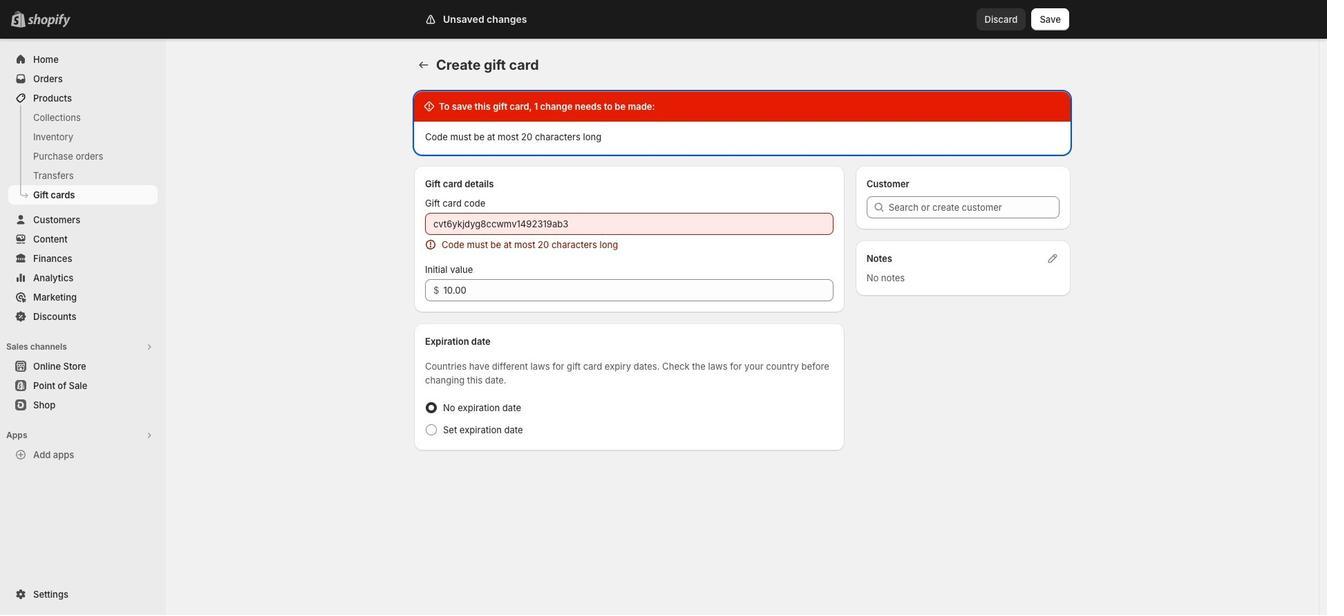 Task type: vqa. For each thing, say whether or not it's contained in the screenshot.
SHOPIFY image
yes



Task type: locate. For each thing, give the bounding box(es) containing it.
shopify image
[[30, 14, 73, 28]]

  text field
[[443, 279, 833, 301]]

None text field
[[425, 213, 833, 235]]



Task type: describe. For each thing, give the bounding box(es) containing it.
Search or create customer text field
[[889, 196, 1060, 218]]



